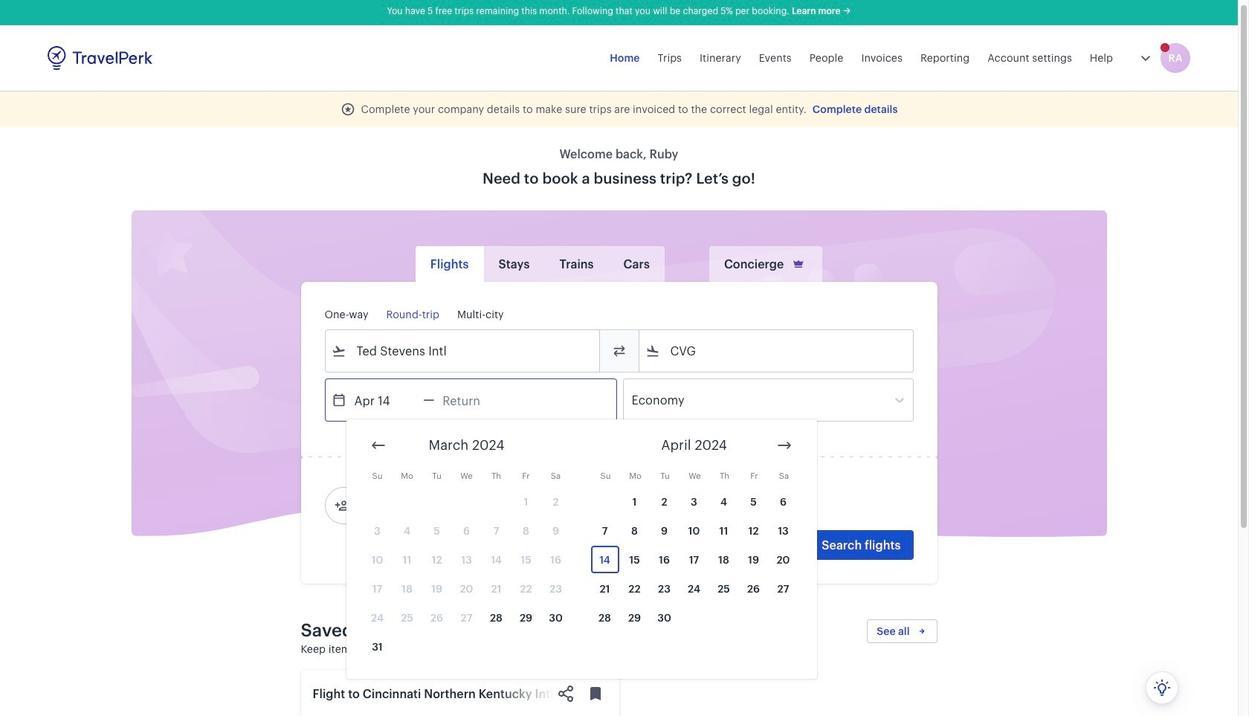 Task type: locate. For each thing, give the bounding box(es) containing it.
move backward to switch to the previous month. image
[[369, 436, 387, 454]]

not available. monday, march 4, 2024 image
[[393, 517, 421, 544]]

To search field
[[660, 339, 893, 363]]

calendar application
[[346, 419, 1249, 679]]

Return text field
[[434, 379, 512, 421]]



Task type: describe. For each thing, give the bounding box(es) containing it.
not available. monday, march 11, 2024 image
[[393, 546, 421, 573]]

Depart text field
[[346, 379, 423, 421]]

Add first traveler search field
[[349, 494, 504, 517]]

not available. sunday, march 3, 2024 image
[[363, 517, 391, 544]]

not available. sunday, march 10, 2024 image
[[363, 546, 391, 573]]

From search field
[[346, 339, 580, 363]]

move forward to switch to the next month. image
[[775, 436, 793, 454]]



